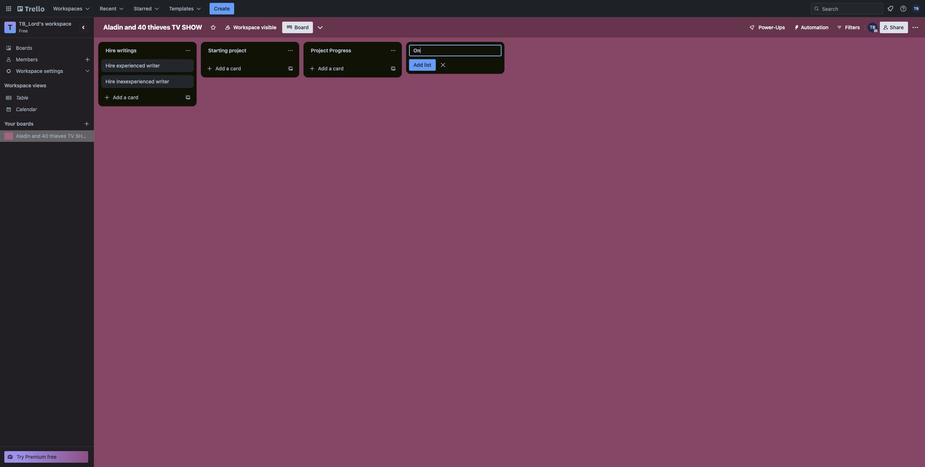 Task type: vqa. For each thing, say whether or not it's contained in the screenshot.
bottom sm icon
no



Task type: describe. For each thing, give the bounding box(es) containing it.
1 vertical spatial aladin and 40 thieves tv show
[[16, 133, 91, 139]]

create button
[[210, 3, 234, 14]]

hire writings
[[106, 47, 137, 53]]

add a card button for writings
[[101, 92, 182, 103]]

try premium free button
[[4, 452, 88, 463]]

tb_lord's
[[19, 21, 44, 27]]

add for starting project
[[215, 65, 225, 72]]

workspace for workspace settings
[[16, 68, 43, 74]]

workspace
[[45, 21, 71, 27]]

automation
[[801, 24, 829, 30]]

add list
[[413, 62, 431, 68]]

your
[[4, 121, 15, 127]]

members
[[16, 56, 38, 63]]

starred button
[[129, 3, 163, 14]]

create from template… image for starting project
[[288, 66, 293, 72]]

views
[[33, 82, 46, 89]]

add for project progress
[[318, 65, 328, 72]]

project progress
[[311, 47, 351, 53]]

Starting project text field
[[204, 45, 283, 56]]

add a card for progress
[[318, 65, 344, 72]]

list
[[424, 62, 431, 68]]

boards
[[16, 45, 32, 51]]

a for writings
[[124, 94, 126, 100]]

add left list
[[413, 62, 423, 68]]

your boards with 1 items element
[[4, 120, 73, 128]]

star or unstar board image
[[210, 25, 216, 30]]

filters button
[[834, 22, 862, 33]]

workspaces button
[[49, 3, 94, 14]]

recent
[[100, 5, 116, 12]]

table link
[[16, 94, 90, 102]]

search image
[[814, 6, 820, 12]]

t link
[[4, 22, 16, 33]]

card for writings
[[128, 94, 138, 100]]

create from template… image
[[390, 66, 396, 72]]

workspace for workspace visible
[[233, 24, 260, 30]]

thieves inside board name text box
[[148, 23, 170, 31]]

a for progress
[[329, 65, 332, 72]]

hire inexexperienced writer
[[106, 78, 169, 85]]

try premium free
[[17, 454, 57, 460]]

power-
[[759, 24, 776, 30]]

visible
[[261, 24, 277, 30]]

calendar
[[16, 106, 37, 112]]

aladin inside board name text box
[[103, 23, 123, 31]]

add board image
[[84, 121, 90, 127]]

settings
[[44, 68, 63, 74]]

cancel list editing image
[[439, 61, 447, 69]]

workspace for workspace views
[[4, 82, 31, 89]]

board link
[[282, 22, 313, 33]]

create from template… image for hire writings
[[185, 95, 191, 100]]

writings
[[117, 47, 137, 53]]

hire for hire writings
[[106, 47, 116, 53]]

share button
[[880, 22, 908, 33]]

hire experienced writer
[[106, 63, 160, 69]]

progress
[[329, 47, 351, 53]]

1 vertical spatial tv
[[68, 133, 74, 139]]

board
[[295, 24, 309, 30]]

Search field
[[820, 3, 883, 14]]

card for project
[[230, 65, 241, 72]]

members link
[[0, 54, 94, 65]]

tb_lord (tylerblack44) image
[[868, 22, 878, 33]]

aladin and 40 thieves tv show link
[[16, 133, 91, 140]]

automation button
[[791, 22, 833, 33]]

add a card button for progress
[[306, 63, 387, 74]]

1 vertical spatial 40
[[42, 133, 48, 139]]

free
[[19, 28, 28, 34]]

inexexperienced
[[116, 78, 154, 85]]

writer for hire inexexperienced writer
[[156, 78, 169, 85]]

show inside board name text box
[[182, 23, 202, 31]]

writer for hire experienced writer
[[146, 63, 160, 69]]

0 notifications image
[[886, 4, 895, 13]]

hire for hire inexexperienced writer
[[106, 78, 115, 85]]

customize views image
[[317, 24, 324, 31]]



Task type: locate. For each thing, give the bounding box(es) containing it.
premium
[[25, 454, 46, 460]]

and down starred
[[125, 23, 136, 31]]

show menu image
[[912, 24, 919, 31]]

workspace visible button
[[220, 22, 281, 33]]

card for progress
[[333, 65, 344, 72]]

add a card button
[[204, 63, 285, 74], [306, 63, 387, 74], [101, 92, 182, 103]]

project
[[229, 47, 246, 53]]

1 horizontal spatial add a card
[[215, 65, 241, 72]]

add a card button down starting project text field
[[204, 63, 285, 74]]

card down inexexperienced
[[128, 94, 138, 100]]

1 vertical spatial workspace
[[16, 68, 43, 74]]

this member is an admin of this board. image
[[874, 29, 877, 33]]

0 horizontal spatial and
[[32, 133, 40, 139]]

and
[[125, 23, 136, 31], [32, 133, 40, 139]]

table
[[16, 95, 28, 101]]

show down the templates dropdown button
[[182, 23, 202, 31]]

0 horizontal spatial show
[[75, 133, 91, 139]]

thieves
[[148, 23, 170, 31], [49, 133, 66, 139]]

1 horizontal spatial show
[[182, 23, 202, 31]]

writer
[[146, 63, 160, 69], [156, 78, 169, 85]]

aladin and 40 thieves tv show down your boards with 1 items element
[[16, 133, 91, 139]]

primary element
[[0, 0, 925, 17]]

card
[[230, 65, 241, 72], [333, 65, 344, 72], [128, 94, 138, 100]]

thieves down your boards with 1 items element
[[49, 133, 66, 139]]

1 vertical spatial and
[[32, 133, 40, 139]]

0 horizontal spatial create from template… image
[[185, 95, 191, 100]]

create from template… image
[[288, 66, 293, 72], [185, 95, 191, 100]]

40 down starred
[[138, 23, 146, 31]]

tv
[[172, 23, 180, 31], [68, 133, 74, 139]]

power-ups button
[[744, 22, 789, 33]]

a
[[226, 65, 229, 72], [329, 65, 332, 72], [124, 94, 126, 100]]

add a card
[[215, 65, 241, 72], [318, 65, 344, 72], [113, 94, 138, 100]]

add list button
[[409, 59, 436, 71]]

hire inexexperienced writer link
[[106, 78, 189, 85]]

0 vertical spatial aladin
[[103, 23, 123, 31]]

0 horizontal spatial aladin and 40 thieves tv show
[[16, 133, 91, 139]]

share
[[890, 24, 904, 30]]

show
[[182, 23, 202, 31], [75, 133, 91, 139]]

thieves down starred 'dropdown button'
[[148, 23, 170, 31]]

hire for hire experienced writer
[[106, 63, 115, 69]]

tyler black (tylerblack44) image
[[912, 4, 921, 13]]

hire left inexexperienced
[[106, 78, 115, 85]]

tv inside board name text box
[[172, 23, 180, 31]]

power-ups
[[759, 24, 785, 30]]

writer up hire inexexperienced writer link
[[146, 63, 160, 69]]

0 horizontal spatial tv
[[68, 133, 74, 139]]

2 horizontal spatial a
[[329, 65, 332, 72]]

0 vertical spatial show
[[182, 23, 202, 31]]

add down inexexperienced
[[113, 94, 122, 100]]

workspace up table
[[4, 82, 31, 89]]

starting
[[208, 47, 228, 53]]

templates
[[169, 5, 194, 12]]

workspace visible
[[233, 24, 277, 30]]

hire left writings
[[106, 47, 116, 53]]

2 hire from the top
[[106, 63, 115, 69]]

add a card for writings
[[113, 94, 138, 100]]

Hire writings text field
[[101, 45, 181, 56]]

1 horizontal spatial aladin and 40 thieves tv show
[[103, 23, 202, 31]]

workspaces
[[53, 5, 82, 12]]

0 vertical spatial 40
[[138, 23, 146, 31]]

card down progress
[[333, 65, 344, 72]]

add down project
[[318, 65, 328, 72]]

aladin
[[103, 23, 123, 31], [16, 133, 30, 139]]

try
[[17, 454, 24, 460]]

add a card button down project progress text field
[[306, 63, 387, 74]]

2 horizontal spatial add a card button
[[306, 63, 387, 74]]

ups
[[776, 24, 785, 30]]

2 horizontal spatial card
[[333, 65, 344, 72]]

a for project
[[226, 65, 229, 72]]

0 vertical spatial thieves
[[148, 23, 170, 31]]

show down add board image
[[75, 133, 91, 139]]

card down project
[[230, 65, 241, 72]]

free
[[47, 454, 57, 460]]

aladin and 40 thieves tv show inside board name text box
[[103, 23, 202, 31]]

40
[[138, 23, 146, 31], [42, 133, 48, 139]]

back to home image
[[17, 3, 44, 14]]

workspace down members
[[16, 68, 43, 74]]

filters
[[845, 24, 860, 30]]

0 vertical spatial create from template… image
[[288, 66, 293, 72]]

writer down hire experienced writer link at the top of the page
[[156, 78, 169, 85]]

your boards
[[4, 121, 33, 127]]

tb_lord's workspace free
[[19, 21, 71, 34]]

0 vertical spatial and
[[125, 23, 136, 31]]

workspace settings button
[[0, 65, 94, 77]]

1 vertical spatial hire
[[106, 63, 115, 69]]

add a card down project progress
[[318, 65, 344, 72]]

1 horizontal spatial a
[[226, 65, 229, 72]]

aladin down boards
[[16, 133, 30, 139]]

1 vertical spatial thieves
[[49, 133, 66, 139]]

a down inexexperienced
[[124, 94, 126, 100]]

1 horizontal spatial and
[[125, 23, 136, 31]]

workspace left "visible" on the top of the page
[[233, 24, 260, 30]]

1 horizontal spatial aladin
[[103, 23, 123, 31]]

workspace navigation collapse icon image
[[79, 22, 89, 33]]

0 vertical spatial tv
[[172, 23, 180, 31]]

1 vertical spatial writer
[[156, 78, 169, 85]]

starred
[[134, 5, 152, 12]]

hire inside text field
[[106, 47, 116, 53]]

workspace inside popup button
[[16, 68, 43, 74]]

workspace inside button
[[233, 24, 260, 30]]

0 horizontal spatial a
[[124, 94, 126, 100]]

tb_lord's workspace link
[[19, 21, 71, 27]]

Project Progress text field
[[306, 45, 386, 56]]

40 down your boards with 1 items element
[[42, 133, 48, 139]]

Enter list title… text field
[[409, 45, 502, 56]]

2 vertical spatial hire
[[106, 78, 115, 85]]

0 horizontal spatial card
[[128, 94, 138, 100]]

starting project
[[208, 47, 246, 53]]

a down project progress
[[329, 65, 332, 72]]

3 hire from the top
[[106, 78, 115, 85]]

workspace settings
[[16, 68, 63, 74]]

add a card button for project
[[204, 63, 285, 74]]

writer inside hire inexexperienced writer link
[[156, 78, 169, 85]]

1 horizontal spatial add a card button
[[204, 63, 285, 74]]

0 vertical spatial workspace
[[233, 24, 260, 30]]

aladin down recent popup button
[[103, 23, 123, 31]]

Board name text field
[[100, 22, 206, 33]]

experienced
[[116, 63, 145, 69]]

aladin and 40 thieves tv show
[[103, 23, 202, 31], [16, 133, 91, 139]]

1 vertical spatial show
[[75, 133, 91, 139]]

writer inside hire experienced writer link
[[146, 63, 160, 69]]

1 horizontal spatial thieves
[[148, 23, 170, 31]]

open information menu image
[[900, 5, 907, 12]]

add a card down starting project
[[215, 65, 241, 72]]

1 horizontal spatial tv
[[172, 23, 180, 31]]

project
[[311, 47, 328, 53]]

add a card for project
[[215, 65, 241, 72]]

and inside board name text box
[[125, 23, 136, 31]]

and down your boards with 1 items element
[[32, 133, 40, 139]]

add down starting
[[215, 65, 225, 72]]

aladin and 40 thieves tv show down starred 'dropdown button'
[[103, 23, 202, 31]]

40 inside board name text box
[[138, 23, 146, 31]]

t
[[8, 23, 12, 31]]

boards
[[17, 121, 33, 127]]

add
[[413, 62, 423, 68], [215, 65, 225, 72], [318, 65, 328, 72], [113, 94, 122, 100]]

a down starting project
[[226, 65, 229, 72]]

workspace
[[233, 24, 260, 30], [16, 68, 43, 74], [4, 82, 31, 89]]

add a card down inexexperienced
[[113, 94, 138, 100]]

1 vertical spatial create from template… image
[[185, 95, 191, 100]]

0 horizontal spatial aladin
[[16, 133, 30, 139]]

2 horizontal spatial add a card
[[318, 65, 344, 72]]

workspace views
[[4, 82, 46, 89]]

create
[[214, 5, 230, 12]]

2 vertical spatial workspace
[[4, 82, 31, 89]]

templates button
[[165, 3, 205, 14]]

sm image
[[791, 22, 801, 32]]

add a card button down hire inexexperienced writer
[[101, 92, 182, 103]]

hire down hire writings
[[106, 63, 115, 69]]

0 horizontal spatial thieves
[[49, 133, 66, 139]]

1 horizontal spatial card
[[230, 65, 241, 72]]

1 horizontal spatial 40
[[138, 23, 146, 31]]

0 vertical spatial hire
[[106, 47, 116, 53]]

0 horizontal spatial add a card
[[113, 94, 138, 100]]

0 vertical spatial writer
[[146, 63, 160, 69]]

hire experienced writer link
[[106, 62, 189, 69]]

recent button
[[95, 3, 128, 14]]

add for hire writings
[[113, 94, 122, 100]]

0 vertical spatial aladin and 40 thieves tv show
[[103, 23, 202, 31]]

tv down calendar link
[[68, 133, 74, 139]]

boards link
[[0, 42, 94, 54]]

tv down templates
[[172, 23, 180, 31]]

hire
[[106, 47, 116, 53], [106, 63, 115, 69], [106, 78, 115, 85]]

calendar link
[[16, 106, 90, 113]]

1 horizontal spatial create from template… image
[[288, 66, 293, 72]]

0 horizontal spatial 40
[[42, 133, 48, 139]]

1 hire from the top
[[106, 47, 116, 53]]

0 horizontal spatial add a card button
[[101, 92, 182, 103]]

1 vertical spatial aladin
[[16, 133, 30, 139]]



